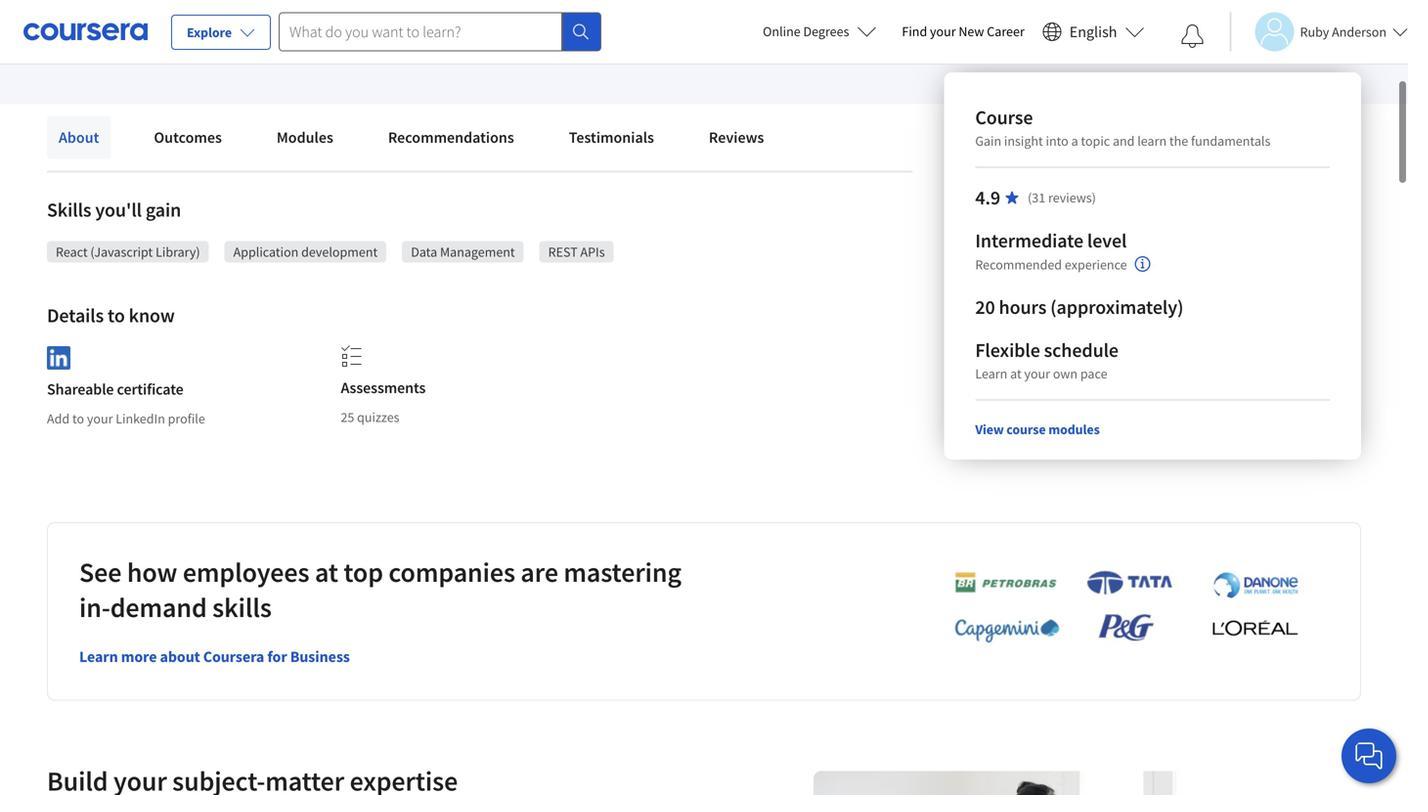 Task type: describe. For each thing, give the bounding box(es) containing it.
management
[[440, 243, 515, 261]]

course
[[1007, 421, 1046, 438]]

experience
[[1065, 256, 1128, 274]]

find your new career link
[[893, 20, 1035, 44]]

degrees
[[804, 22, 850, 40]]

skills
[[47, 198, 91, 222]]

quizzes
[[357, 408, 400, 426]]

coursera plus image
[[140, 40, 259, 52]]

learn
[[1138, 132, 1167, 150]]

apis
[[581, 243, 605, 261]]

recommendations
[[388, 128, 514, 147]]

a
[[1072, 132, 1079, 150]]

online
[[763, 22, 801, 40]]

linkedin
[[116, 410, 165, 428]]

4.9
[[976, 186, 1001, 210]]

What do you want to learn? text field
[[279, 12, 562, 51]]

recommendations link
[[376, 116, 526, 159]]

view
[[976, 421, 1004, 438]]

view course modules link
[[976, 421, 1100, 438]]

20
[[976, 295, 995, 320]]

insight
[[1005, 132, 1044, 150]]

reviews link
[[697, 116, 776, 159]]

details to know
[[47, 303, 175, 328]]

explore button
[[171, 15, 271, 50]]

details
[[47, 303, 104, 328]]

you'll
[[95, 198, 142, 222]]

learn more link
[[280, 33, 355, 57]]

mastering
[[564, 555, 682, 590]]

assessments
[[341, 378, 426, 398]]

learn inside flexible schedule learn at your own pace
[[976, 365, 1008, 383]]

at for your
[[1011, 365, 1022, 383]]

shareable certificate
[[47, 380, 184, 399]]

reviews)
[[1049, 189, 1096, 207]]

modules
[[277, 128, 333, 147]]

how
[[127, 555, 177, 590]]

recommended
[[976, 256, 1062, 274]]

react
[[56, 243, 88, 261]]

into
[[1046, 132, 1069, 150]]

reviews
[[709, 128, 764, 147]]

outcomes link
[[142, 116, 234, 159]]

with
[[108, 35, 136, 55]]

pace
[[1081, 365, 1108, 383]]

hours
[[999, 295, 1047, 320]]

gain
[[146, 198, 181, 222]]

business
[[290, 647, 350, 667]]

(31
[[1028, 189, 1046, 207]]

20 hours (approximately)
[[976, 295, 1184, 320]]

ruby anderson button
[[1230, 12, 1409, 51]]

library)
[[156, 243, 200, 261]]

modules
[[1049, 421, 1100, 438]]

coursera enterprise logos image
[[925, 570, 1317, 654]]

course
[[976, 105, 1033, 130]]

learn more about coursera for business link
[[79, 647, 350, 667]]

learn inside • learn more
[[280, 36, 317, 55]]

application development
[[233, 243, 378, 261]]

testimonials
[[569, 128, 654, 147]]

explore
[[187, 23, 232, 41]]

intermediate level
[[976, 229, 1127, 253]]

rest
[[548, 243, 578, 261]]

add to your linkedin profile
[[47, 410, 205, 428]]

coursera
[[203, 647, 264, 667]]

companies
[[389, 555, 515, 590]]

recommended experience
[[976, 256, 1128, 274]]

to for know
[[108, 303, 125, 328]]

• learn more
[[267, 34, 355, 56]]



Task type: vqa. For each thing, say whether or not it's contained in the screenshot.
TOP at the bottom left of page
yes



Task type: locate. For each thing, give the bounding box(es) containing it.
modules link
[[265, 116, 345, 159]]

0 horizontal spatial at
[[315, 555, 338, 590]]

more left about
[[121, 647, 157, 667]]

the
[[1170, 132, 1189, 150]]

at left the top
[[315, 555, 338, 590]]

more inside • learn more
[[320, 36, 355, 55]]

your right find
[[930, 22, 956, 40]]

None search field
[[279, 12, 602, 51]]

1 vertical spatial to
[[72, 410, 84, 428]]

online degrees button
[[747, 10, 893, 53]]

0 horizontal spatial your
[[87, 410, 113, 428]]

find
[[902, 22, 928, 40]]

at for top
[[315, 555, 338, 590]]

at inside 'see how employees at top companies are mastering in-demand skills'
[[315, 555, 338, 590]]

learn more about coursera for business
[[79, 647, 350, 667]]

about
[[160, 647, 200, 667]]

testimonials link
[[557, 116, 666, 159]]

outcomes
[[154, 128, 222, 147]]

more right •
[[320, 36, 355, 55]]

included with
[[47, 35, 140, 55]]

level
[[1088, 229, 1127, 253]]

demand
[[110, 591, 207, 625]]

own
[[1053, 365, 1078, 383]]

1 vertical spatial at
[[315, 555, 338, 590]]

data
[[411, 243, 437, 261]]

for
[[267, 647, 287, 667]]

0 vertical spatial at
[[1011, 365, 1022, 383]]

2 vertical spatial your
[[87, 410, 113, 428]]

react (javascript library)
[[56, 243, 200, 261]]

1 vertical spatial your
[[1025, 365, 1051, 383]]

0 vertical spatial more
[[320, 36, 355, 55]]

rest apis
[[548, 243, 605, 261]]

development
[[301, 243, 378, 261]]

application
[[233, 243, 299, 261]]

learn down flexible
[[976, 365, 1008, 383]]

skills you'll gain
[[47, 198, 181, 222]]

to for your
[[72, 410, 84, 428]]

find your new career
[[902, 22, 1025, 40]]

profile
[[168, 410, 205, 428]]

certificate
[[117, 380, 184, 399]]

1 vertical spatial more
[[121, 647, 157, 667]]

1 horizontal spatial at
[[1011, 365, 1022, 383]]

shareable
[[47, 380, 114, 399]]

learn down in-
[[79, 647, 118, 667]]

0 vertical spatial to
[[108, 303, 125, 328]]

anderson
[[1332, 23, 1387, 41]]

2 horizontal spatial your
[[1025, 365, 1051, 383]]

in-
[[79, 591, 110, 625]]

to right add on the left bottom
[[72, 410, 84, 428]]

25 quizzes
[[341, 408, 400, 426]]

english button
[[1035, 0, 1153, 64]]

english
[[1070, 22, 1118, 42]]

to left know
[[108, 303, 125, 328]]

your inside flexible schedule learn at your own pace
[[1025, 365, 1051, 383]]

learn right •
[[280, 36, 317, 55]]

know
[[129, 303, 175, 328]]

at inside flexible schedule learn at your own pace
[[1011, 365, 1022, 383]]

ruby
[[1301, 23, 1330, 41]]

gain
[[976, 132, 1002, 150]]

(javascript
[[90, 243, 153, 261]]

information about difficulty level pre-requisites. image
[[1135, 257, 1151, 272]]

0 horizontal spatial learn
[[79, 647, 118, 667]]

0 vertical spatial learn
[[280, 36, 317, 55]]

your left own
[[1025, 365, 1051, 383]]

about link
[[47, 116, 111, 159]]

career
[[987, 22, 1025, 40]]

are
[[521, 555, 558, 590]]

view course modules
[[976, 421, 1100, 438]]

employees
[[183, 555, 310, 590]]

chat with us image
[[1354, 741, 1385, 772]]

(31 reviews)
[[1028, 189, 1096, 207]]

included
[[47, 35, 104, 55]]

learn
[[280, 36, 317, 55], [976, 365, 1008, 383], [79, 647, 118, 667]]

topic
[[1081, 132, 1110, 150]]

top
[[344, 555, 383, 590]]

and
[[1113, 132, 1135, 150]]

new
[[959, 22, 985, 40]]

(approximately)
[[1051, 295, 1184, 320]]

1 horizontal spatial learn
[[280, 36, 317, 55]]

show notifications image
[[1181, 24, 1205, 48]]

2 vertical spatial learn
[[79, 647, 118, 667]]

add
[[47, 410, 70, 428]]

0 vertical spatial your
[[930, 22, 956, 40]]

25
[[341, 408, 354, 426]]

at
[[1011, 365, 1022, 383], [315, 555, 338, 590]]

coursera image
[[23, 16, 148, 47]]

skills
[[212, 591, 272, 625]]

about
[[59, 128, 99, 147]]

at down flexible
[[1011, 365, 1022, 383]]

see how employees at top companies are mastering in-demand skills
[[79, 555, 682, 625]]

ruby anderson
[[1301, 23, 1387, 41]]

see
[[79, 555, 122, 590]]

0 horizontal spatial to
[[72, 410, 84, 428]]

2 horizontal spatial learn
[[976, 365, 1008, 383]]

flexible schedule learn at your own pace
[[976, 338, 1119, 383]]

1 vertical spatial learn
[[976, 365, 1008, 383]]

schedule
[[1044, 338, 1119, 363]]

•
[[267, 34, 273, 56]]

your down shareable certificate
[[87, 410, 113, 428]]

data management
[[411, 243, 515, 261]]

0 horizontal spatial more
[[121, 647, 157, 667]]

1 horizontal spatial to
[[108, 303, 125, 328]]

1 horizontal spatial more
[[320, 36, 355, 55]]

online degrees
[[763, 22, 850, 40]]

flexible
[[976, 338, 1041, 363]]

fundamentals
[[1191, 132, 1271, 150]]

intermediate
[[976, 229, 1084, 253]]

1 horizontal spatial your
[[930, 22, 956, 40]]



